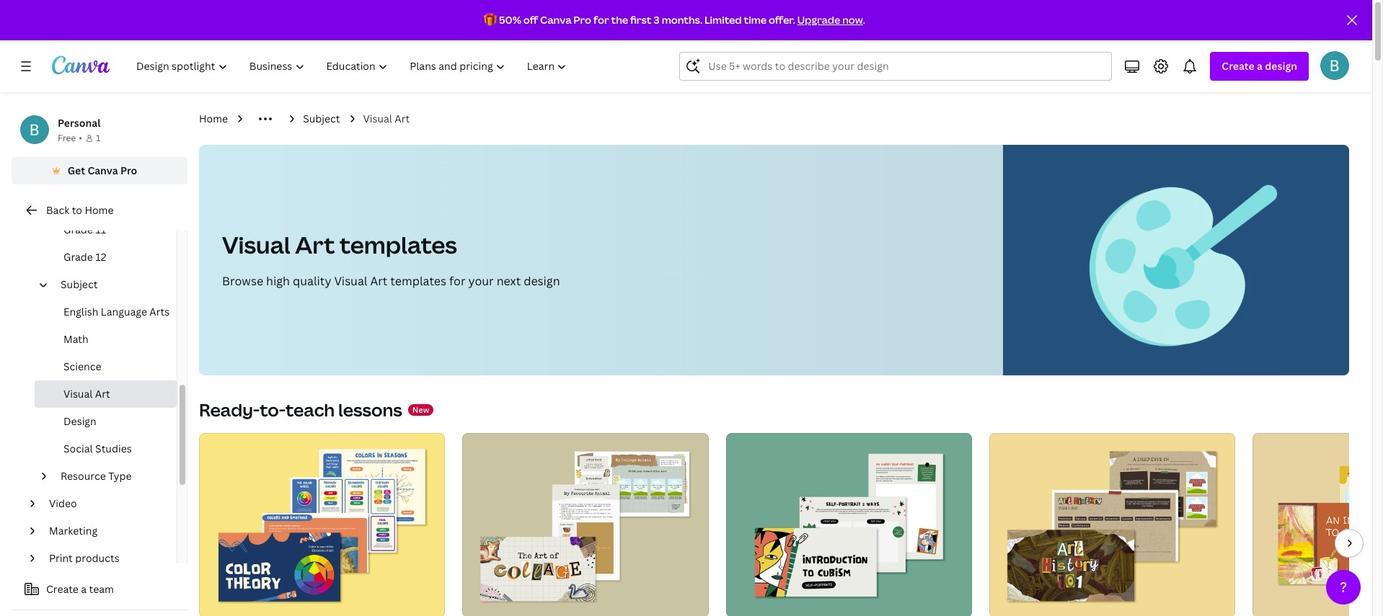 Task type: locate. For each thing, give the bounding box(es) containing it.
0 horizontal spatial home
[[85, 203, 114, 217]]

0 horizontal spatial design
[[524, 273, 560, 289]]

to-
[[260, 398, 286, 422]]

for left the
[[594, 13, 609, 27]]

introduction to cubism image
[[726, 434, 972, 617]]

1 horizontal spatial pro
[[574, 13, 592, 27]]

home link
[[199, 111, 228, 127]]

months.
[[662, 13, 703, 27]]

get
[[68, 164, 85, 177]]

the
[[611, 13, 628, 27]]

a
[[1257, 59, 1263, 73], [81, 583, 87, 597]]

english
[[63, 305, 98, 319]]

a for team
[[81, 583, 87, 597]]

top level navigation element
[[127, 52, 580, 81]]

1 horizontal spatial visual art
[[363, 112, 410, 126]]

art down science link
[[95, 387, 110, 401]]

templates left your
[[390, 273, 447, 289]]

•
[[79, 132, 82, 144]]

0 vertical spatial visual art
[[363, 112, 410, 126]]

1 vertical spatial canva
[[88, 164, 118, 177]]

for
[[594, 13, 609, 27], [449, 273, 466, 289]]

0 horizontal spatial subject
[[61, 278, 98, 291]]

0 vertical spatial create
[[1222, 59, 1255, 73]]

social
[[63, 442, 93, 456]]

visual
[[363, 112, 392, 126], [222, 229, 291, 260], [334, 273, 368, 289], [63, 387, 93, 401]]

subject up english
[[61, 278, 98, 291]]

design inside dropdown button
[[1266, 59, 1298, 73]]

upgrade
[[798, 13, 841, 27]]

art
[[395, 112, 410, 126], [295, 229, 335, 260], [370, 273, 388, 289], [95, 387, 110, 401]]

english language arts link
[[35, 299, 177, 326]]

resource type
[[61, 470, 132, 483]]

print
[[49, 552, 73, 566]]

1 vertical spatial home
[[85, 203, 114, 217]]

pro inside button
[[120, 164, 137, 177]]

design
[[1266, 59, 1298, 73], [524, 273, 560, 289]]

visual art down 'top level navigation' element
[[363, 112, 410, 126]]

subject down 'top level navigation' element
[[303, 112, 340, 126]]

visual down 'top level navigation' element
[[363, 112, 392, 126]]

1 vertical spatial grade
[[63, 250, 93, 264]]

resource type button
[[55, 463, 168, 491]]

home
[[199, 112, 228, 126], [85, 203, 114, 217]]

1 horizontal spatial a
[[1257, 59, 1263, 73]]

templates up browse high quality visual art templates for your next design
[[340, 229, 457, 260]]

grade left 12
[[63, 250, 93, 264]]

1 vertical spatial create
[[46, 583, 79, 597]]

create inside create a team button
[[46, 583, 79, 597]]

50%
[[499, 13, 522, 27]]

canva right off
[[540, 13, 572, 27]]

0 horizontal spatial visual art
[[63, 387, 110, 401]]

None search field
[[680, 52, 1113, 81]]

0 horizontal spatial canva
[[88, 164, 118, 177]]

templates
[[340, 229, 457, 260], [390, 273, 447, 289]]

0 horizontal spatial for
[[449, 273, 466, 289]]

print products link
[[43, 545, 168, 573]]

visual art down science
[[63, 387, 110, 401]]

0 vertical spatial for
[[594, 13, 609, 27]]

create a team button
[[12, 576, 188, 605]]

visual art templates
[[222, 229, 457, 260]]

3
[[654, 13, 660, 27]]

11
[[95, 223, 106, 237]]

arts
[[150, 305, 170, 319]]

introduction to color theory image
[[199, 434, 445, 617]]

1 horizontal spatial create
[[1222, 59, 1255, 73]]

art down 'top level navigation' element
[[395, 112, 410, 126]]

subject
[[303, 112, 340, 126], [61, 278, 98, 291]]

social studies
[[63, 442, 132, 456]]

grade down to
[[63, 223, 93, 237]]

for left your
[[449, 273, 466, 289]]

art up quality
[[295, 229, 335, 260]]

brad klo image
[[1321, 51, 1350, 80]]

create
[[1222, 59, 1255, 73], [46, 583, 79, 597]]

🎁 50% off canva pro for the first 3 months. limited time offer. upgrade now .
[[484, 13, 866, 27]]

visual art
[[363, 112, 410, 126], [63, 387, 110, 401]]

a inside create a design dropdown button
[[1257, 59, 1263, 73]]

1 vertical spatial templates
[[390, 273, 447, 289]]

0 vertical spatial design
[[1266, 59, 1298, 73]]

1 horizontal spatial for
[[594, 13, 609, 27]]

grade
[[63, 223, 93, 237], [63, 250, 93, 264]]

canva inside button
[[88, 164, 118, 177]]

grade 12
[[63, 250, 106, 264]]

back to home
[[46, 203, 114, 217]]

language
[[101, 305, 147, 319]]

design right the next
[[524, 273, 560, 289]]

science link
[[35, 353, 177, 381]]

1 vertical spatial subject
[[61, 278, 98, 291]]

create inside create a design dropdown button
[[1222, 59, 1255, 73]]

personal
[[58, 116, 101, 130]]

grade for grade 12
[[63, 250, 93, 264]]

team
[[89, 583, 114, 597]]

pro
[[574, 13, 592, 27], [120, 164, 137, 177]]

pro left the
[[574, 13, 592, 27]]

design left 'brad klo' image
[[1266, 59, 1298, 73]]

pro up back to home "link"
[[120, 164, 137, 177]]

1 vertical spatial pro
[[120, 164, 137, 177]]

grade 12 link
[[35, 244, 177, 271]]

0 vertical spatial grade
[[63, 223, 93, 237]]

1 horizontal spatial subject
[[303, 112, 340, 126]]

1 horizontal spatial canva
[[540, 13, 572, 27]]

english language arts
[[63, 305, 170, 319]]

1 horizontal spatial home
[[199, 112, 228, 126]]

studies
[[95, 442, 132, 456]]

grade 11 link
[[35, 216, 177, 244]]

subject button
[[55, 271, 168, 299]]

canva right get
[[88, 164, 118, 177]]

lessons
[[338, 398, 402, 422]]

1 vertical spatial a
[[81, 583, 87, 597]]

0 horizontal spatial a
[[81, 583, 87, 597]]

offer.
[[769, 13, 796, 27]]

a inside create a team button
[[81, 583, 87, 597]]

1 grade from the top
[[63, 223, 93, 237]]

0 vertical spatial subject
[[303, 112, 340, 126]]

0 vertical spatial a
[[1257, 59, 1263, 73]]

0 horizontal spatial create
[[46, 583, 79, 597]]

1 horizontal spatial design
[[1266, 59, 1298, 73]]

2 grade from the top
[[63, 250, 93, 264]]

canva
[[540, 13, 572, 27], [88, 164, 118, 177]]

0 vertical spatial pro
[[574, 13, 592, 27]]

0 horizontal spatial pro
[[120, 164, 137, 177]]



Task type: describe. For each thing, give the bounding box(es) containing it.
resource
[[61, 470, 106, 483]]

marketing link
[[43, 518, 168, 545]]

1 vertical spatial visual art
[[63, 387, 110, 401]]

grade for grade 11
[[63, 223, 93, 237]]

next
[[497, 273, 521, 289]]

0 vertical spatial templates
[[340, 229, 457, 260]]

marketing
[[49, 524, 97, 538]]

browse high quality visual art templates for your next design
[[222, 273, 560, 289]]

0 vertical spatial home
[[199, 112, 228, 126]]

high
[[266, 273, 290, 289]]

design
[[63, 415, 97, 429]]

a for design
[[1257, 59, 1263, 73]]

type
[[108, 470, 132, 483]]

visual up "browse"
[[222, 229, 291, 260]]

create a team
[[46, 583, 114, 597]]

quality
[[293, 273, 331, 289]]

new
[[412, 405, 429, 416]]

create a design
[[1222, 59, 1298, 73]]

1
[[96, 132, 100, 144]]

free •
[[58, 132, 82, 144]]

science
[[63, 360, 101, 374]]

time
[[744, 13, 767, 27]]

grade 11
[[63, 223, 106, 237]]

subject inside button
[[61, 278, 98, 291]]

video link
[[43, 491, 168, 518]]

first
[[630, 13, 652, 27]]

create for create a design
[[1222, 59, 1255, 73]]

Search search field
[[709, 53, 1103, 80]]

math link
[[35, 326, 177, 353]]

social studies link
[[35, 436, 177, 463]]

print products
[[49, 552, 119, 566]]

art history 101 image
[[990, 434, 1236, 617]]

visual down visual art templates
[[334, 273, 368, 289]]

back
[[46, 203, 69, 217]]

get canva pro button
[[12, 157, 188, 185]]

browse
[[222, 273, 263, 289]]

now
[[843, 13, 863, 27]]

the art of collage image
[[463, 434, 709, 617]]

1 vertical spatial design
[[524, 273, 560, 289]]

limited
[[705, 13, 742, 27]]

1 vertical spatial for
[[449, 273, 466, 289]]

ready-
[[199, 398, 260, 422]]

products
[[75, 552, 119, 566]]

0 vertical spatial canva
[[540, 13, 572, 27]]

home inside "link"
[[85, 203, 114, 217]]

.
[[863, 13, 866, 27]]

to
[[72, 203, 82, 217]]

design link
[[35, 408, 177, 436]]

teach
[[286, 398, 335, 422]]

your
[[469, 273, 494, 289]]

free
[[58, 132, 76, 144]]

math
[[63, 333, 89, 346]]

create for create a team
[[46, 583, 79, 597]]

🎁
[[484, 13, 497, 27]]

art down visual art templates
[[370, 273, 388, 289]]

upgrade now button
[[798, 13, 863, 27]]

12
[[95, 250, 106, 264]]

create a design button
[[1211, 52, 1309, 81]]

get canva pro
[[68, 164, 137, 177]]

off
[[524, 13, 538, 27]]

back to home link
[[12, 196, 188, 225]]

ready-to-teach lessons
[[199, 398, 402, 422]]

video
[[49, 497, 77, 511]]

introduction to abstract art image
[[1253, 434, 1384, 617]]

visual up design
[[63, 387, 93, 401]]



Task type: vqa. For each thing, say whether or not it's contained in the screenshot.
Date Modified button
no



